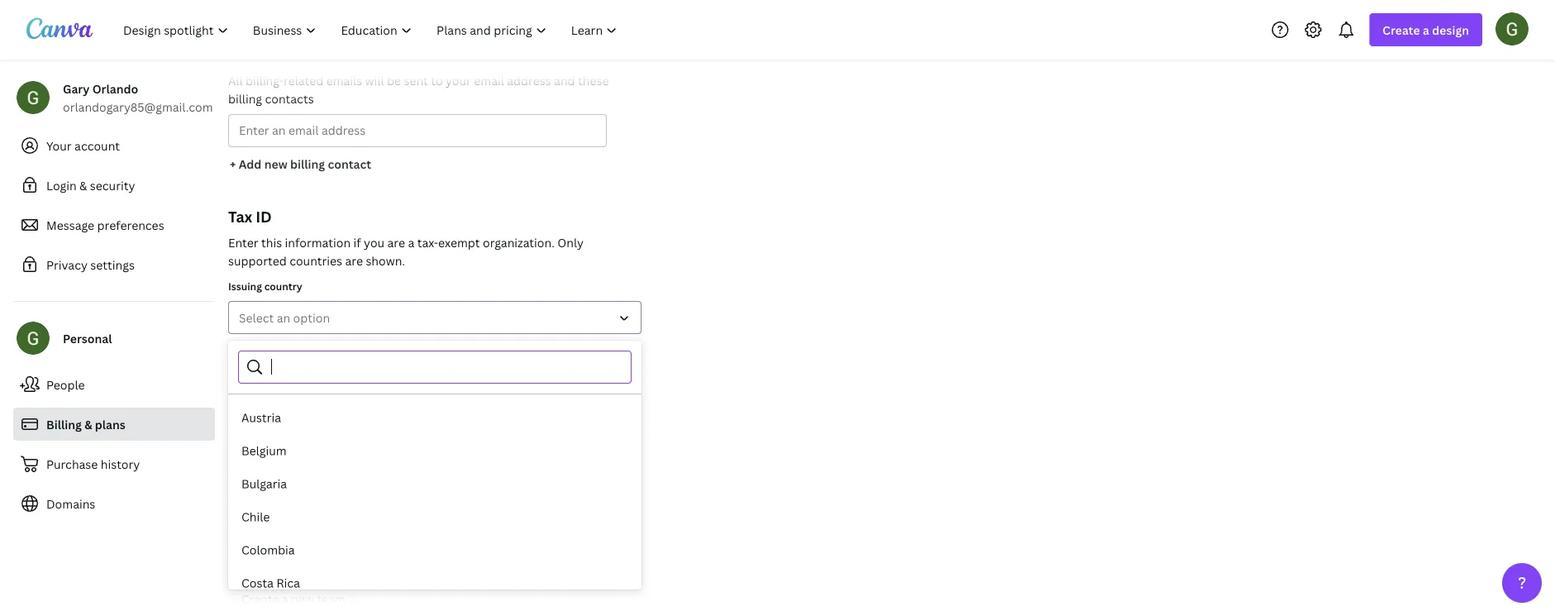 Task type: describe. For each thing, give the bounding box(es) containing it.
a for create a new team
[[282, 591, 288, 607]]

personal
[[63, 330, 112, 346]]

people
[[46, 377, 85, 392]]

purchase history
[[46, 456, 140, 472]]

chile option
[[228, 500, 642, 534]]

email
[[474, 72, 504, 88]]

if
[[354, 235, 361, 250]]

id.
[[399, 400, 409, 411]]

billing inside button
[[290, 156, 325, 172]]

this for this will appear on your invoice.
[[228, 477, 245, 488]]

billing
[[46, 416, 82, 432]]

invoice.
[[326, 477, 357, 488]]

1 vertical spatial your
[[364, 400, 382, 411]]

+ add new billing contact
[[230, 156, 371, 172]]

top level navigation element
[[112, 13, 631, 46]]

security
[[90, 177, 135, 193]]

& for billing
[[84, 416, 92, 432]]

preferences
[[97, 217, 164, 233]]

chile
[[242, 509, 270, 525]]

emails
[[326, 72, 362, 88]]

belgium option
[[228, 434, 642, 467]]

Select an option button
[[228, 301, 642, 334]]

history
[[101, 456, 140, 472]]

billing-
[[246, 72, 284, 88]]

be
[[387, 72, 401, 88]]

gary orlando image
[[1496, 12, 1529, 45]]

privacy
[[46, 257, 88, 273]]

your inside all billing-related emails will be sent to your email address and these billing contacts
[[446, 72, 471, 88]]

Enter your legal company name text field
[[239, 366, 631, 398]]

this will appear on your invoice.
[[228, 477, 357, 488]]

a for create a design
[[1424, 22, 1430, 38]]

tax for tax id
[[228, 421, 244, 434]]

belgium
[[242, 443, 287, 459]]

all
[[228, 72, 243, 88]]

countries
[[290, 253, 343, 268]]

issuing country
[[228, 279, 303, 293]]

1 vertical spatial are
[[345, 253, 363, 268]]

contact
[[328, 156, 371, 172]]

select
[[239, 310, 274, 325]]

costa
[[242, 575, 274, 591]]

create for create a new team
[[242, 591, 279, 607]]

your
[[46, 138, 72, 153]]

gary
[[63, 81, 90, 96]]

bulgaria option
[[228, 467, 642, 500]]

to
[[431, 72, 443, 88]]

Enter an email address text field
[[239, 115, 596, 146]]

address
[[507, 72, 551, 88]]

colombia option
[[228, 534, 642, 567]]

your account link
[[13, 129, 215, 162]]

the
[[255, 400, 269, 411]]

message preferences link
[[13, 208, 215, 242]]

create a design button
[[1370, 13, 1483, 46]]

login
[[46, 177, 77, 193]]

rica
[[277, 575, 300, 591]]

shown.
[[366, 253, 405, 268]]

will inside all billing-related emails will be sent to your email address and these billing contacts
[[365, 72, 384, 88]]

you
[[364, 235, 385, 250]]

issuing
[[228, 279, 262, 293]]

gary orlando orlandogary85@gmail.com
[[63, 81, 213, 115]]

team
[[317, 591, 346, 607]]

0 vertical spatial name
[[303, 344, 330, 357]]

austria option
[[228, 401, 642, 434]]

settings
[[90, 257, 135, 273]]

tax
[[384, 400, 397, 411]]

Enter your tax ID text field
[[239, 444, 631, 476]]

this is the name registered under your tax id.
[[228, 400, 409, 411]]

plans
[[95, 416, 126, 432]]

account
[[75, 138, 120, 153]]

new for billing
[[264, 156, 288, 172]]

country
[[264, 279, 303, 293]]

orlandogary85@gmail.com
[[63, 99, 213, 115]]

supported
[[228, 253, 287, 268]]

privacy settings
[[46, 257, 135, 273]]

this
[[261, 235, 282, 250]]



Task type: vqa. For each thing, say whether or not it's contained in the screenshot.
you
yes



Task type: locate. For each thing, give the bounding box(es) containing it.
0 vertical spatial create
[[1383, 22, 1421, 38]]

a inside tax id enter this information if you are a tax-exempt organization. only supported countries are shown.
[[408, 235, 415, 250]]

0 vertical spatial billing
[[228, 91, 262, 106]]

colombia
[[242, 542, 295, 558]]

message
[[46, 217, 94, 233]]

are
[[388, 235, 405, 250], [345, 253, 363, 268]]

select an option
[[239, 310, 330, 325]]

enter
[[228, 235, 259, 250]]

& left plans
[[84, 416, 92, 432]]

this up 'chile'
[[228, 477, 245, 488]]

login & security
[[46, 177, 135, 193]]

0 horizontal spatial create
[[242, 591, 279, 607]]

1 horizontal spatial your
[[364, 400, 382, 411]]

costa rica option
[[228, 567, 642, 600]]

0 horizontal spatial your
[[305, 477, 324, 488]]

domains link
[[13, 487, 215, 520]]

0 vertical spatial are
[[388, 235, 405, 250]]

new
[[264, 156, 288, 172], [291, 591, 314, 607]]

a left tax- at the left of the page
[[408, 235, 415, 250]]

1 vertical spatial a
[[408, 235, 415, 250]]

0 vertical spatial &
[[79, 177, 87, 193]]

create a new team button
[[228, 582, 359, 615]]

registered
[[295, 400, 336, 411]]

id down is
[[247, 421, 257, 434]]

your
[[446, 72, 471, 88], [364, 400, 382, 411], [305, 477, 324, 488]]

legal company name
[[228, 344, 330, 357]]

0 vertical spatial tax
[[228, 206, 252, 227]]

purchase
[[46, 456, 98, 472]]

information
[[285, 235, 351, 250]]

add
[[239, 156, 262, 172]]

& right login
[[79, 177, 87, 193]]

only
[[558, 235, 584, 250]]

a inside button
[[282, 591, 288, 607]]

1 vertical spatial &
[[84, 416, 92, 432]]

belgium button
[[228, 434, 642, 467]]

billing left contact
[[290, 156, 325, 172]]

1 vertical spatial will
[[247, 477, 261, 488]]

1 horizontal spatial create
[[1383, 22, 1421, 38]]

will left appear
[[247, 477, 261, 488]]

organization.
[[483, 235, 555, 250]]

0 vertical spatial will
[[365, 72, 384, 88]]

on
[[293, 477, 303, 488]]

message preferences
[[46, 217, 164, 233]]

&
[[79, 177, 87, 193], [84, 416, 92, 432]]

new for team
[[291, 591, 314, 607]]

2 horizontal spatial your
[[446, 72, 471, 88]]

name
[[303, 344, 330, 357], [271, 400, 293, 411]]

legal
[[228, 344, 254, 357]]

privacy settings link
[[13, 248, 215, 281]]

1 vertical spatial create
[[242, 591, 279, 607]]

billing inside all billing-related emails will be sent to your email address and these billing contacts
[[228, 91, 262, 106]]

1 horizontal spatial will
[[365, 72, 384, 88]]

0 horizontal spatial a
[[282, 591, 288, 607]]

create
[[1383, 22, 1421, 38], [242, 591, 279, 607]]

bulgaria button
[[228, 467, 642, 500]]

your right on on the bottom
[[305, 477, 324, 488]]

id for tax id
[[247, 421, 257, 434]]

create inside button
[[242, 591, 279, 607]]

1 horizontal spatial are
[[388, 235, 405, 250]]

0 horizontal spatial new
[[264, 156, 288, 172]]

2 tax from the top
[[228, 421, 244, 434]]

team
[[228, 542, 267, 562]]

a right costa
[[282, 591, 288, 607]]

is
[[247, 400, 253, 411]]

tax up belgium
[[228, 421, 244, 434]]

all billing-related emails will be sent to your email address and these billing contacts
[[228, 72, 609, 106]]

sent
[[404, 72, 428, 88]]

tax up the enter
[[228, 206, 252, 227]]

option
[[293, 310, 330, 325]]

billing & plans link
[[13, 408, 215, 441]]

tax id enter this information if you are a tax-exempt organization. only supported countries are shown.
[[228, 206, 584, 268]]

id inside tax id enter this information if you are a tax-exempt organization. only supported countries are shown.
[[256, 206, 272, 227]]

will
[[365, 72, 384, 88], [247, 477, 261, 488]]

and
[[554, 72, 575, 88]]

2 horizontal spatial a
[[1424, 22, 1430, 38]]

1 vertical spatial this
[[228, 477, 245, 488]]

under
[[338, 400, 362, 411]]

0 vertical spatial your
[[446, 72, 471, 88]]

2 vertical spatial a
[[282, 591, 288, 607]]

company
[[256, 344, 301, 357]]

this
[[228, 400, 245, 411], [228, 477, 245, 488]]

chile button
[[228, 500, 642, 534]]

tax for tax id enter this information if you are a tax-exempt organization. only supported countries are shown.
[[228, 206, 252, 227]]

1 this from the top
[[228, 400, 245, 411]]

new left "team"
[[291, 591, 314, 607]]

id
[[256, 206, 272, 227], [247, 421, 257, 434]]

+ add new billing contact button
[[228, 147, 373, 180]]

1 vertical spatial tax
[[228, 421, 244, 434]]

tax-
[[417, 235, 438, 250]]

new right add
[[264, 156, 288, 172]]

orlando
[[92, 81, 138, 96]]

0 horizontal spatial name
[[271, 400, 293, 411]]

None search field
[[271, 352, 621, 383]]

1 vertical spatial billing
[[290, 156, 325, 172]]

create a design
[[1383, 22, 1470, 38]]

2 this from the top
[[228, 477, 245, 488]]

tax id
[[228, 421, 257, 434]]

id for tax id enter this information if you are a tax-exempt organization. only supported countries are shown.
[[256, 206, 272, 227]]

0 vertical spatial id
[[256, 206, 272, 227]]

will left be
[[365, 72, 384, 88]]

1 horizontal spatial name
[[303, 344, 330, 357]]

list box
[[228, 401, 642, 616]]

1 vertical spatial id
[[247, 421, 257, 434]]

tax inside tax id enter this information if you are a tax-exempt organization. only supported countries are shown.
[[228, 206, 252, 227]]

name down 'option'
[[303, 344, 330, 357]]

0 horizontal spatial are
[[345, 253, 363, 268]]

create for create a design
[[1383, 22, 1421, 38]]

costa rica button
[[228, 567, 642, 600]]

these
[[578, 72, 609, 88]]

create a new team
[[242, 591, 346, 607]]

appear
[[263, 477, 291, 488]]

billing down all
[[228, 91, 262, 106]]

austria button
[[228, 401, 642, 434]]

colombia button
[[228, 534, 642, 567]]

1 horizontal spatial billing
[[290, 156, 325, 172]]

0 horizontal spatial billing
[[228, 91, 262, 106]]

billing & plans
[[46, 416, 126, 432]]

1 horizontal spatial new
[[291, 591, 314, 607]]

this left is
[[228, 400, 245, 411]]

1 horizontal spatial a
[[408, 235, 415, 250]]

+
[[230, 156, 236, 172]]

2 vertical spatial your
[[305, 477, 324, 488]]

people link
[[13, 368, 215, 401]]

login & security link
[[13, 169, 215, 202]]

this for this is the name registered under your tax id.
[[228, 400, 245, 411]]

a inside dropdown button
[[1424, 22, 1430, 38]]

exempt
[[438, 235, 480, 250]]

your right to
[[446, 72, 471, 88]]

a left design
[[1424, 22, 1430, 38]]

your left tax
[[364, 400, 382, 411]]

& for login
[[79, 177, 87, 193]]

id up this
[[256, 206, 272, 227]]

1 tax from the top
[[228, 206, 252, 227]]

create inside dropdown button
[[1383, 22, 1421, 38]]

1 vertical spatial name
[[271, 400, 293, 411]]

0 vertical spatial new
[[264, 156, 288, 172]]

1 vertical spatial new
[[291, 591, 314, 607]]

0 vertical spatial this
[[228, 400, 245, 411]]

design
[[1433, 22, 1470, 38]]

0 horizontal spatial will
[[247, 477, 261, 488]]

related
[[284, 72, 324, 88]]

list box containing austria
[[228, 401, 642, 616]]

an
[[277, 310, 290, 325]]

name right 'the' in the left of the page
[[271, 400, 293, 411]]

costa rica
[[242, 575, 300, 591]]

purchase history link
[[13, 448, 215, 481]]

0 vertical spatial a
[[1424, 22, 1430, 38]]

bulgaria
[[242, 476, 287, 492]]

your account
[[46, 138, 120, 153]]

contacts
[[265, 91, 314, 106]]

are up shown.
[[388, 235, 405, 250]]

domains
[[46, 496, 95, 512]]

are down if
[[345, 253, 363, 268]]



